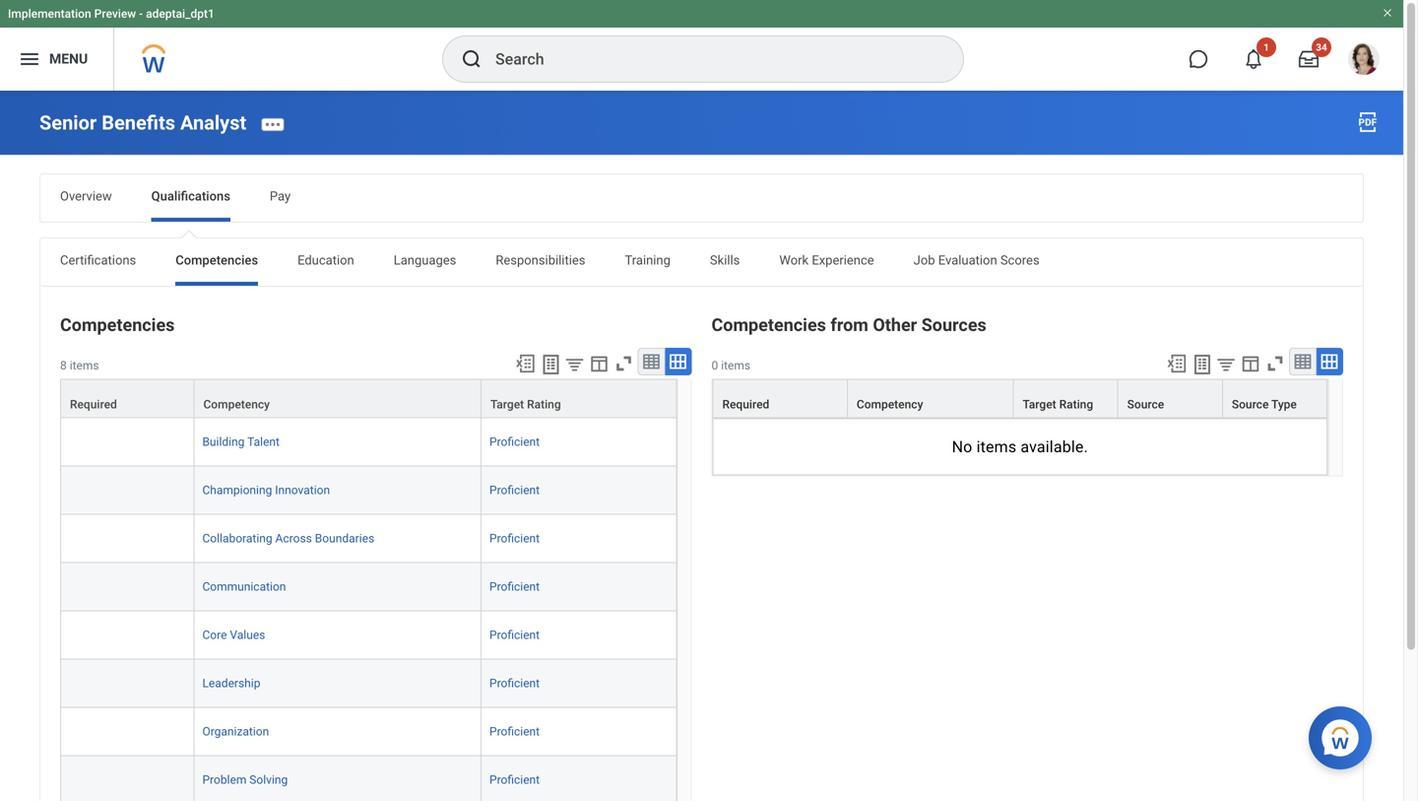 Task type: locate. For each thing, give the bounding box(es) containing it.
toolbar inside competencies from other sources group
[[1158, 348, 1344, 379]]

proficient link for communication
[[490, 576, 540, 593]]

1 horizontal spatial items
[[721, 359, 751, 373]]

0 horizontal spatial expand table image
[[669, 352, 688, 372]]

1 proficient link from the top
[[490, 431, 540, 449]]

select to filter grid data image for competencies from other sources
[[1216, 354, 1237, 375]]

4 cell from the top
[[60, 563, 195, 611]]

communication link
[[202, 576, 286, 593]]

expand table image inside competencies from other sources group
[[1320, 352, 1340, 372]]

0 vertical spatial tab list
[[40, 175, 1364, 222]]

problem solving link
[[202, 769, 288, 787]]

0 horizontal spatial required button
[[61, 380, 194, 417]]

export to excel image
[[515, 353, 536, 375], [1167, 353, 1188, 375]]

7 proficient from the top
[[490, 724, 540, 738]]

proficient link for core values
[[490, 624, 540, 642]]

6 proficient from the top
[[490, 676, 540, 690]]

2 export to excel image from the left
[[1167, 353, 1188, 375]]

2 competency button from the left
[[848, 380, 1013, 417]]

1 target from the left
[[491, 397, 524, 411]]

1 vertical spatial tab list
[[40, 239, 1364, 286]]

target rating button
[[482, 380, 676, 417], [1014, 380, 1118, 417]]

2 rating from the left
[[1060, 397, 1094, 411]]

senior benefits analyst link
[[39, 112, 247, 135]]

2 toolbar from the left
[[1158, 348, 1344, 379]]

competency button
[[195, 380, 481, 417], [848, 380, 1013, 417]]

target rating button inside "competencies" group
[[482, 380, 676, 417]]

tab list
[[40, 175, 1364, 222], [40, 239, 1364, 286]]

target rating
[[491, 397, 561, 411], [1023, 397, 1094, 411]]

expand table image inside "competencies" group
[[669, 352, 688, 372]]

1 horizontal spatial select to filter grid data image
[[1216, 354, 1237, 375]]

2 export to worksheets image from the left
[[1191, 353, 1215, 377]]

no items available.
[[952, 437, 1089, 456]]

qualifications
[[151, 189, 230, 204]]

expand table image left '0'
[[669, 352, 688, 372]]

proficient for core values
[[490, 628, 540, 642]]

2 required button from the left
[[714, 380, 847, 417]]

2 select to filter grid data image from the left
[[1216, 354, 1237, 375]]

items for competencies from other sources
[[721, 359, 751, 373]]

required
[[70, 397, 117, 411], [723, 397, 770, 411]]

required inside "competencies" group
[[70, 397, 117, 411]]

4 proficient link from the top
[[490, 576, 540, 593]]

0 horizontal spatial source
[[1128, 397, 1165, 411]]

1 horizontal spatial target rating button
[[1014, 380, 1118, 417]]

1 horizontal spatial toolbar
[[1158, 348, 1344, 379]]

rating inside row
[[1060, 397, 1094, 411]]

implementation
[[8, 7, 91, 21]]

2 target rating from the left
[[1023, 397, 1094, 411]]

0 horizontal spatial click to view/edit grid preferences image
[[589, 353, 610, 375]]

cell for problem solving
[[60, 756, 195, 801]]

proficient link for building talent
[[490, 431, 540, 449]]

competencies from other sources
[[712, 315, 987, 336]]

4 proficient from the top
[[490, 580, 540, 593]]

2 cell from the top
[[60, 466, 195, 515]]

required down 0 items
[[723, 397, 770, 411]]

1 source from the left
[[1128, 397, 1165, 411]]

34 button
[[1288, 37, 1332, 81]]

competency for competency popup button inside the column header
[[203, 397, 270, 411]]

cell
[[60, 418, 195, 466], [60, 466, 195, 515], [60, 515, 195, 563], [60, 563, 195, 611], [60, 611, 195, 659], [60, 659, 195, 708], [60, 708, 195, 756], [60, 756, 195, 801]]

inbox large image
[[1300, 49, 1319, 69]]

-
[[139, 7, 143, 21]]

1 horizontal spatial fullscreen image
[[1265, 353, 1287, 375]]

competency button inside column header
[[195, 380, 481, 417]]

tab list containing overview
[[40, 175, 1364, 222]]

5 proficient link from the top
[[490, 624, 540, 642]]

0 horizontal spatial target rating button
[[482, 380, 676, 417]]

0 horizontal spatial export to excel image
[[515, 353, 536, 375]]

competencies
[[176, 253, 258, 268], [60, 315, 175, 336], [712, 315, 827, 336]]

proficient link for problem solving
[[490, 769, 540, 787]]

7 proficient link from the top
[[490, 721, 540, 738]]

fullscreen image left '0'
[[613, 353, 635, 375]]

preview
[[94, 7, 136, 21]]

1 tab list from the top
[[40, 175, 1364, 222]]

problem solving
[[202, 773, 288, 787]]

1 export to worksheets image from the left
[[539, 353, 563, 377]]

1 horizontal spatial target
[[1023, 397, 1057, 411]]

required button inside row
[[714, 380, 847, 417]]

click to view/edit grid preferences image for competencies from other sources
[[1240, 353, 1262, 375]]

competency for competency popup button in the row
[[857, 397, 924, 411]]

0 horizontal spatial target rating
[[491, 397, 561, 411]]

skills
[[710, 253, 740, 268]]

3 proficient from the top
[[490, 531, 540, 545]]

2 table image from the left
[[1294, 352, 1313, 372]]

1 expand table image from the left
[[669, 352, 688, 372]]

required inside row
[[723, 397, 770, 411]]

expand table image for competencies from other sources
[[1320, 352, 1340, 372]]

profile logan mcneil image
[[1349, 43, 1380, 79]]

proficient link
[[490, 431, 540, 449], [490, 479, 540, 497], [490, 527, 540, 545], [490, 576, 540, 593], [490, 624, 540, 642], [490, 672, 540, 690], [490, 721, 540, 738], [490, 769, 540, 787]]

competency
[[203, 397, 270, 411], [857, 397, 924, 411]]

competencies up 0 items
[[712, 315, 827, 336]]

click to view/edit grid preferences image inside competencies from other sources group
[[1240, 353, 1262, 375]]

pay
[[270, 189, 291, 204]]

target rating for competencies
[[491, 397, 561, 411]]

2 tab list from the top
[[40, 239, 1364, 286]]

required button inside "competencies" group
[[61, 380, 194, 417]]

1 horizontal spatial source
[[1232, 397, 1269, 411]]

click to view/edit grid preferences image inside "competencies" group
[[589, 353, 610, 375]]

required button down 0 items
[[714, 380, 847, 417]]

items for competencies
[[70, 359, 99, 373]]

rating inside "competencies" group
[[527, 397, 561, 411]]

across
[[275, 531, 312, 545]]

source type
[[1232, 397, 1297, 411]]

row
[[60, 379, 677, 419], [713, 379, 1328, 418], [60, 418, 677, 466], [60, 466, 677, 515], [60, 515, 677, 563], [60, 563, 677, 611], [60, 611, 677, 659], [60, 659, 677, 708], [60, 708, 677, 756], [60, 756, 677, 801]]

competencies from other sources group
[[712, 314, 1344, 476]]

1 table image from the left
[[642, 352, 662, 372]]

export to worksheets image for competencies from other sources
[[1191, 353, 1215, 377]]

2 source from the left
[[1232, 397, 1269, 411]]

export to excel image for competencies
[[515, 353, 536, 375]]

target rating inside competencies from other sources group
[[1023, 397, 1094, 411]]

competency down other
[[857, 397, 924, 411]]

1 horizontal spatial required
[[723, 397, 770, 411]]

expand table image
[[669, 352, 688, 372], [1320, 352, 1340, 372]]

1 required from the left
[[70, 397, 117, 411]]

2 target rating button from the left
[[1014, 380, 1118, 417]]

0 horizontal spatial competencies
[[60, 315, 175, 336]]

competency button up talent
[[195, 380, 481, 417]]

1 horizontal spatial export to worksheets image
[[1191, 353, 1215, 377]]

view printable version (pdf) image
[[1357, 110, 1380, 134]]

1 target rating from the left
[[491, 397, 561, 411]]

8 cell from the top
[[60, 756, 195, 801]]

organization link
[[202, 721, 269, 738]]

items right no
[[977, 437, 1017, 456]]

1 rating from the left
[[527, 397, 561, 411]]

1 horizontal spatial competency button
[[848, 380, 1013, 417]]

scores
[[1001, 253, 1040, 268]]

select to filter grid data image
[[564, 354, 586, 375], [1216, 354, 1237, 375]]

items inside "competencies" group
[[70, 359, 99, 373]]

1 fullscreen image from the left
[[613, 353, 635, 375]]

target rating for competencies from other sources
[[1023, 397, 1094, 411]]

8 proficient from the top
[[490, 773, 540, 787]]

2 click to view/edit grid preferences image from the left
[[1240, 353, 1262, 375]]

export to worksheets image
[[539, 353, 563, 377], [1191, 353, 1215, 377]]

1 horizontal spatial table image
[[1294, 352, 1313, 372]]

menu banner
[[0, 0, 1404, 91]]

5 proficient from the top
[[490, 628, 540, 642]]

0 horizontal spatial rating
[[527, 397, 561, 411]]

core values
[[202, 628, 265, 642]]

required button
[[61, 380, 194, 417], [714, 380, 847, 417]]

building talent
[[202, 435, 280, 449]]

required button for competencies from other sources
[[714, 380, 847, 417]]

2 required from the left
[[723, 397, 770, 411]]

competencies inside group
[[60, 315, 175, 336]]

3 proficient link from the top
[[490, 527, 540, 545]]

source
[[1128, 397, 1165, 411], [1232, 397, 1269, 411]]

required button down 8 items
[[61, 380, 194, 417]]

competencies inside group
[[712, 315, 827, 336]]

1 horizontal spatial click to view/edit grid preferences image
[[1240, 353, 1262, 375]]

2 fullscreen image from the left
[[1265, 353, 1287, 375]]

2 proficient from the top
[[490, 483, 540, 497]]

1 competency button from the left
[[195, 380, 481, 417]]

collaborating across boundaries
[[202, 531, 375, 545]]

boundaries
[[315, 531, 375, 545]]

proficient for building talent
[[490, 435, 540, 449]]

proficient link for collaborating across boundaries
[[490, 527, 540, 545]]

1 horizontal spatial target rating
[[1023, 397, 1094, 411]]

0 horizontal spatial required
[[70, 397, 117, 411]]

1 horizontal spatial rating
[[1060, 397, 1094, 411]]

34
[[1317, 41, 1328, 53]]

available.
[[1021, 437, 1089, 456]]

cell for communication
[[60, 563, 195, 611]]

target inside "competencies" group
[[491, 397, 524, 411]]

click to view/edit grid preferences image
[[589, 353, 610, 375], [1240, 353, 1262, 375]]

evaluation
[[939, 253, 998, 268]]

target inside row
[[1023, 397, 1057, 411]]

1 required button from the left
[[61, 380, 194, 417]]

0 horizontal spatial select to filter grid data image
[[564, 354, 586, 375]]

solving
[[250, 773, 288, 787]]

1 toolbar from the left
[[506, 348, 692, 379]]

2 target from the left
[[1023, 397, 1057, 411]]

2 competency from the left
[[857, 397, 924, 411]]

items
[[70, 359, 99, 373], [721, 359, 751, 373], [977, 437, 1017, 456]]

1 horizontal spatial required button
[[714, 380, 847, 417]]

1 click to view/edit grid preferences image from the left
[[589, 353, 610, 375]]

table image
[[642, 352, 662, 372], [1294, 352, 1313, 372]]

0 horizontal spatial fullscreen image
[[613, 353, 635, 375]]

expand table image up source type popup button
[[1320, 352, 1340, 372]]

table image up source type popup button
[[1294, 352, 1313, 372]]

0 horizontal spatial toolbar
[[506, 348, 692, 379]]

0 horizontal spatial table image
[[642, 352, 662, 372]]

toolbar for competencies from other sources
[[1158, 348, 1344, 379]]

competency column header
[[195, 379, 482, 419]]

rating
[[527, 397, 561, 411], [1060, 397, 1094, 411]]

sources
[[922, 315, 987, 336]]

1 cell from the top
[[60, 418, 195, 466]]

items right 8
[[70, 359, 99, 373]]

target rating inside "competencies" group
[[491, 397, 561, 411]]

toolbar
[[506, 348, 692, 379], [1158, 348, 1344, 379]]

proficient
[[490, 435, 540, 449], [490, 483, 540, 497], [490, 531, 540, 545], [490, 580, 540, 593], [490, 628, 540, 642], [490, 676, 540, 690], [490, 724, 540, 738], [490, 773, 540, 787]]

5 cell from the top
[[60, 611, 195, 659]]

7 cell from the top
[[60, 708, 195, 756]]

1 export to excel image from the left
[[515, 353, 536, 375]]

overview
[[60, 189, 112, 204]]

1
[[1264, 41, 1270, 53]]

3 cell from the top
[[60, 515, 195, 563]]

1 target rating button from the left
[[482, 380, 676, 417]]

0 horizontal spatial competency
[[203, 397, 270, 411]]

0 horizontal spatial items
[[70, 359, 99, 373]]

0 horizontal spatial target
[[491, 397, 524, 411]]

1 horizontal spatial expand table image
[[1320, 352, 1340, 372]]

fullscreen image up source type popup button
[[1265, 353, 1287, 375]]

1 proficient from the top
[[490, 435, 540, 449]]

1 horizontal spatial competency
[[857, 397, 924, 411]]

competencies up 8 items
[[60, 315, 175, 336]]

1 horizontal spatial export to excel image
[[1167, 353, 1188, 375]]

2 expand table image from the left
[[1320, 352, 1340, 372]]

target
[[491, 397, 524, 411], [1023, 397, 1057, 411]]

competencies down qualifications
[[176, 253, 258, 268]]

1 competency from the left
[[203, 397, 270, 411]]

table image left '0'
[[642, 352, 662, 372]]

competency up building talent link
[[203, 397, 270, 411]]

competency inside row
[[857, 397, 924, 411]]

fullscreen image
[[613, 353, 635, 375], [1265, 353, 1287, 375]]

1 select to filter grid data image from the left
[[564, 354, 586, 375]]

0 horizontal spatial competency button
[[195, 380, 481, 417]]

work experience
[[780, 253, 875, 268]]

items right '0'
[[721, 359, 751, 373]]

education
[[298, 253, 354, 268]]

implementation preview -   adeptai_dpt1
[[8, 7, 215, 21]]

source for source type
[[1232, 397, 1269, 411]]

0 horizontal spatial export to worksheets image
[[539, 353, 563, 377]]

competency inside column header
[[203, 397, 270, 411]]

required down 8 items
[[70, 397, 117, 411]]

proficient for collaborating across boundaries
[[490, 531, 540, 545]]

cell for building talent
[[60, 418, 195, 466]]

collaborating across boundaries link
[[202, 527, 375, 545]]

toolbar inside "competencies" group
[[506, 348, 692, 379]]

competency button up no
[[848, 380, 1013, 417]]

8 proficient link from the top
[[490, 769, 540, 787]]

required button for competencies
[[61, 380, 194, 417]]

2 horizontal spatial competencies
[[712, 315, 827, 336]]



Task type: vqa. For each thing, say whether or not it's contained in the screenshot.
'TALENT'
yes



Task type: describe. For each thing, give the bounding box(es) containing it.
fullscreen image for competencies
[[613, 353, 635, 375]]

menu button
[[0, 28, 114, 91]]

adeptai_dpt1
[[146, 7, 215, 21]]

competencies from other sources button
[[712, 315, 987, 336]]

benefits
[[102, 112, 175, 135]]

Search Workday  search field
[[496, 37, 923, 81]]

0 items
[[712, 359, 751, 373]]

competencies for competencies from other sources
[[712, 315, 827, 336]]

row containing collaborating across boundaries
[[60, 515, 677, 563]]

0
[[712, 359, 718, 373]]

required for competencies from other sources
[[723, 397, 770, 411]]

row containing organization
[[60, 708, 677, 756]]

target for competencies
[[491, 397, 524, 411]]

close environment banner image
[[1382, 7, 1394, 19]]

building talent link
[[202, 431, 280, 449]]

menu
[[49, 51, 88, 67]]

senior benefits analyst
[[39, 112, 247, 135]]

target rating button for competencies from other sources
[[1014, 380, 1118, 417]]

values
[[230, 628, 265, 642]]

core values link
[[202, 624, 265, 642]]

proficient link for organization
[[490, 721, 540, 738]]

type
[[1272, 397, 1297, 411]]

row containing communication
[[60, 563, 677, 611]]

competencies group
[[60, 314, 692, 801]]

cell for collaborating across boundaries
[[60, 515, 195, 563]]

proficient for communication
[[490, 580, 540, 593]]

source for source
[[1128, 397, 1165, 411]]

training
[[625, 253, 671, 268]]

languages
[[394, 253, 457, 268]]

collaborating
[[202, 531, 273, 545]]

row containing championing innovation
[[60, 466, 677, 515]]

building
[[202, 435, 245, 449]]

target for competencies from other sources
[[1023, 397, 1057, 411]]

cell for organization
[[60, 708, 195, 756]]

responsibilities
[[496, 253, 586, 268]]

rating for competencies from other sources
[[1060, 397, 1094, 411]]

tab list containing certifications
[[40, 239, 1364, 286]]

row inside competencies from other sources group
[[713, 379, 1328, 418]]

competencies button
[[60, 315, 175, 336]]

leadership
[[202, 676, 261, 690]]

senior
[[39, 112, 97, 135]]

6 cell from the top
[[60, 659, 195, 708]]

notifications large image
[[1244, 49, 1264, 69]]

championing innovation link
[[202, 479, 330, 497]]

toolbar for competencies
[[506, 348, 692, 379]]

analyst
[[180, 112, 247, 135]]

6 proficient link from the top
[[490, 672, 540, 690]]

search image
[[460, 47, 484, 71]]

proficient for organization
[[490, 724, 540, 738]]

competencies for the competencies button
[[60, 315, 175, 336]]

8
[[60, 359, 67, 373]]

row containing building talent
[[60, 418, 677, 466]]

job
[[914, 253, 936, 268]]

source type button
[[1224, 380, 1327, 417]]

table image for competencies from other sources
[[1294, 352, 1313, 372]]

2 horizontal spatial items
[[977, 437, 1017, 456]]

target rating button for competencies
[[482, 380, 676, 417]]

export to worksheets image for competencies
[[539, 353, 563, 377]]

experience
[[812, 253, 875, 268]]

1 button
[[1233, 37, 1277, 81]]

innovation
[[275, 483, 330, 497]]

communication
[[202, 580, 286, 593]]

proficient for problem solving
[[490, 773, 540, 787]]

rating for competencies
[[527, 397, 561, 411]]

export to excel image for competencies from other sources
[[1167, 353, 1188, 375]]

no
[[952, 437, 973, 456]]

justify image
[[18, 47, 41, 71]]

click to view/edit grid preferences image for competencies
[[589, 353, 610, 375]]

select to filter grid data image for competencies
[[564, 354, 586, 375]]

championing
[[202, 483, 272, 497]]

row containing core values
[[60, 611, 677, 659]]

problem
[[202, 773, 247, 787]]

leadership link
[[202, 672, 261, 690]]

1 horizontal spatial competencies
[[176, 253, 258, 268]]

cell for core values
[[60, 611, 195, 659]]

senior benefits analyst main content
[[0, 91, 1404, 801]]

8 items
[[60, 359, 99, 373]]

championing innovation
[[202, 483, 330, 497]]

job evaluation scores
[[914, 253, 1040, 268]]

talent
[[247, 435, 280, 449]]

row containing problem solving
[[60, 756, 677, 801]]

2 proficient link from the top
[[490, 479, 540, 497]]

row containing leadership
[[60, 659, 677, 708]]

competency button inside row
[[848, 380, 1013, 417]]

other
[[873, 315, 918, 336]]

certifications
[[60, 253, 136, 268]]

work
[[780, 253, 809, 268]]

fullscreen image for competencies from other sources
[[1265, 353, 1287, 375]]

from
[[831, 315, 869, 336]]

source button
[[1119, 380, 1223, 417]]

table image for competencies
[[642, 352, 662, 372]]

required for competencies
[[70, 397, 117, 411]]

organization
[[202, 724, 269, 738]]

core
[[202, 628, 227, 642]]

expand table image for competencies
[[669, 352, 688, 372]]



